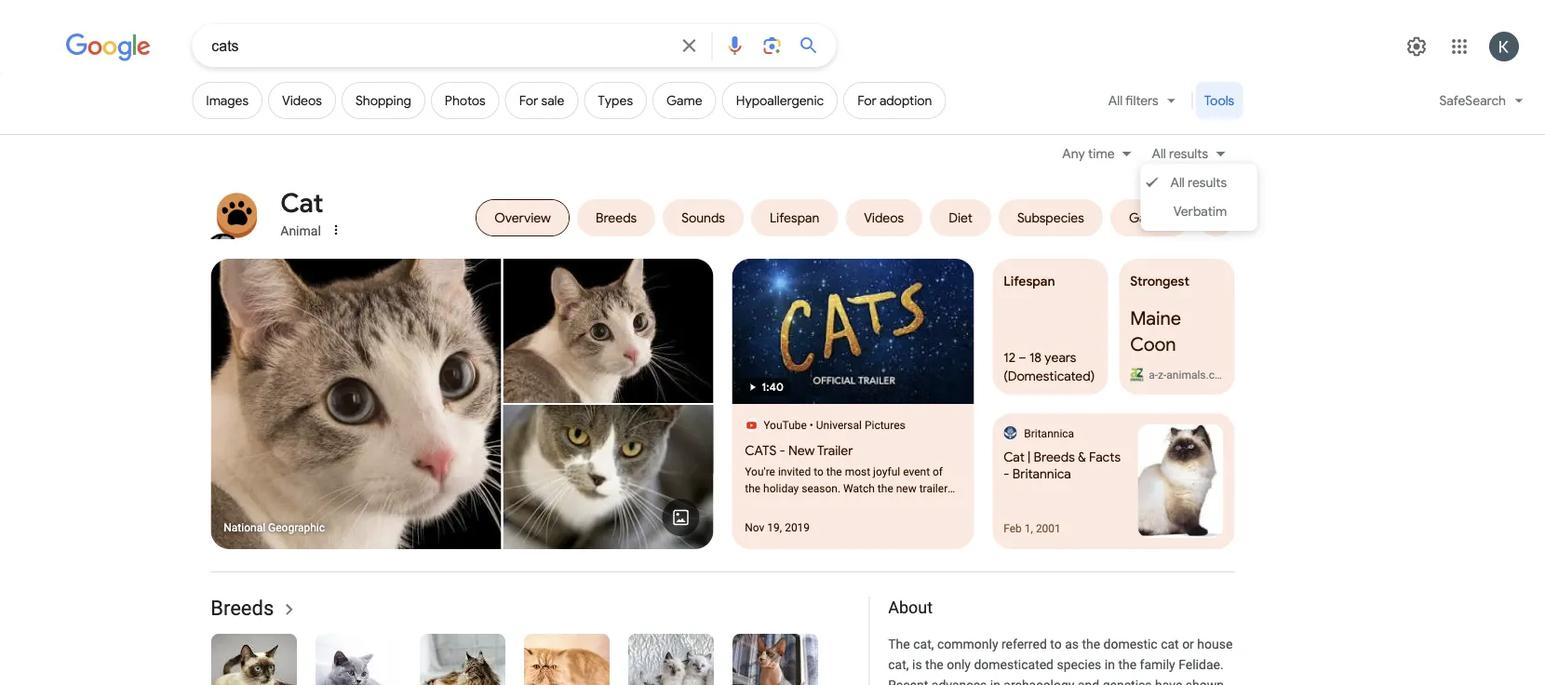 Task type: vqa. For each thing, say whether or not it's contained in the screenshot.
Zoom out icon
no



Task type: locate. For each thing, give the bounding box(es) containing it.
national
[[224, 522, 265, 535]]

1 vertical spatial cat,
[[889, 657, 909, 673]]

all results up all results 'radio item'
[[1152, 145, 1209, 162]]

0 vertical spatial cat,
[[914, 637, 934, 652]]

cat left |
[[1004, 449, 1025, 465]]

0 horizontal spatial all
[[1109, 92, 1123, 108]]

- inside cat | breeds & facts - britannica
[[1004, 466, 1010, 482]]

types
[[598, 92, 633, 109]]

1 vertical spatial cat
[[1004, 449, 1025, 465]]

for
[[519, 92, 538, 109], [858, 92, 877, 109]]

breeds
[[1034, 449, 1075, 465], [211, 596, 274, 620]]

2 for from the left
[[858, 92, 877, 109]]

0 horizontal spatial for
[[519, 92, 538, 109]]

1 horizontal spatial for
[[858, 92, 877, 109]]

0 horizontal spatial in
[[991, 678, 1001, 685]]

0 vertical spatial all
[[1109, 92, 1123, 108]]

- up feb
[[1004, 466, 1010, 482]]

all left filters at the top of page
[[1109, 92, 1123, 108]]

results up all results 'radio item'
[[1170, 145, 1209, 162]]

for inside for sale link
[[519, 92, 538, 109]]

0 horizontal spatial breeds
[[211, 596, 274, 620]]

the up for
[[745, 482, 761, 495]]

for inside for adoption link
[[858, 92, 877, 109]]

all inside 'radio item'
[[1171, 175, 1185, 191]]

1 for from the left
[[519, 92, 538, 109]]

1 horizontal spatial -
[[1004, 466, 1010, 482]]

types link
[[584, 82, 647, 119]]

add for sale element
[[519, 92, 565, 109]]

(domesticated)
[[1004, 368, 1095, 384]]

1 vertical spatial to
[[1051, 637, 1062, 652]]

safesearch
[[1440, 92, 1507, 108]]

1 horizontal spatial to
[[1051, 637, 1062, 652]]

to up "season."
[[814, 466, 824, 479]]

sale
[[541, 92, 565, 109]]

2 vertical spatial all
[[1171, 175, 1185, 191]]

1 vertical spatial in
[[991, 678, 1001, 685]]

domestic
[[1104, 637, 1158, 652]]

0 horizontal spatial cat,
[[889, 657, 909, 673]]

cat
[[281, 187, 324, 219], [1004, 449, 1025, 465]]

cat inside cat | breeds & facts - britannica
[[1004, 449, 1025, 465]]

videos link
[[268, 82, 336, 119]]

list
[[211, 634, 988, 685]]

18 years
[[1030, 349, 1077, 366]]

0 vertical spatial -
[[780, 442, 786, 459]]

britannica up |
[[1025, 427, 1075, 440]]

1 horizontal spatial in
[[1105, 657, 1116, 673]]

0 horizontal spatial cat
[[281, 187, 324, 219]]

new
[[897, 482, 917, 495]]

verbatim
[[1174, 203, 1228, 220]]

in up genetics at the bottom right of the page
[[1105, 657, 1116, 673]]

breeds link
[[211, 596, 300, 621]]

1 vertical spatial breeds
[[211, 596, 274, 620]]

1 horizontal spatial domestic cat image
[[503, 259, 714, 403]]

1 horizontal spatial cat
[[1004, 449, 1025, 465]]

2 horizontal spatial all
[[1171, 175, 1185, 191]]

all results button
[[1141, 143, 1235, 164]]

siamese cat image
[[211, 634, 296, 685]]

universal
[[817, 419, 862, 432]]

time
[[1089, 145, 1115, 162]]

any time
[[1063, 145, 1115, 162]]

and
[[1078, 678, 1100, 685]]

maine coon
[[1131, 307, 1182, 356]]

felidae.
[[1179, 657, 1224, 673]]

add hypoallergenic element
[[736, 92, 824, 109]]

videos
[[282, 92, 322, 109]]

1 vertical spatial results
[[1188, 175, 1228, 191]]

youtube
[[764, 419, 807, 432]]

trailer
[[818, 442, 853, 459]]

any
[[1063, 145, 1086, 162]]

nov
[[745, 522, 765, 535]]

season.
[[802, 482, 841, 495]]

1 horizontal spatial breeds
[[1034, 449, 1075, 465]]

breeds up siamese cat image
[[211, 596, 274, 620]]

search by image image
[[761, 34, 783, 57]]

to inside cats - new trailer you're invited to the most joyful event of the holiday season. watch the new trailer for cats now.
[[814, 466, 824, 479]]

house
[[1198, 637, 1233, 652]]

to left as
[[1051, 637, 1062, 652]]

0 vertical spatial results
[[1170, 145, 1209, 162]]

breeds right |
[[1034, 449, 1075, 465]]

the right is
[[926, 657, 944, 673]]

britannica down |
[[1013, 466, 1072, 482]]

results
[[1170, 145, 1209, 162], [1188, 175, 1228, 191]]

1 vertical spatial britannica
[[1013, 466, 1072, 482]]

all up all results 'radio item'
[[1152, 145, 1167, 162]]

1 vertical spatial all results
[[1171, 175, 1228, 191]]

cats up 'you're'
[[745, 442, 777, 459]]

trailer
[[920, 482, 948, 495]]

all results inside 'radio item'
[[1171, 175, 1228, 191]]

sphynx cat image
[[732, 634, 818, 685]]

cats down holiday
[[762, 499, 789, 512]]

domestic cat image
[[211, 259, 501, 549], [503, 259, 714, 403]]

game
[[667, 92, 703, 109]]

results up 'verbatim'
[[1188, 175, 1228, 191]]

0 vertical spatial breeds
[[1034, 449, 1075, 465]]

images
[[206, 92, 249, 109]]

0 horizontal spatial to
[[814, 466, 824, 479]]

menu
[[1141, 164, 1257, 231]]

family
[[1140, 657, 1176, 673]]

all results up 'verbatim'
[[1171, 175, 1228, 191]]

12 – 18 years (domesticated)
[[1004, 349, 1095, 384]]

all results
[[1152, 145, 1209, 162], [1171, 175, 1228, 191]]

in
[[1105, 657, 1116, 673], [991, 678, 1001, 685]]

–
[[1019, 349, 1027, 366]]

cat up animal
[[281, 187, 324, 219]]

0 vertical spatial all results
[[1152, 145, 1209, 162]]

invited
[[778, 466, 811, 479]]

1 horizontal spatial all
[[1152, 145, 1167, 162]]

|
[[1028, 449, 1031, 465]]

archaeology
[[1004, 678, 1075, 685]]

recent
[[889, 678, 929, 685]]

None search field
[[0, 23, 836, 67]]

have
[[1156, 678, 1183, 685]]

0 horizontal spatial domestic cat image
[[211, 259, 501, 549]]

all results inside dropdown button
[[1152, 145, 1209, 162]]

shopping
[[356, 92, 411, 109]]

britannica
[[1025, 427, 1075, 440], [1013, 466, 1072, 482]]

2 domestic cat image from the left
[[503, 259, 714, 403]]

cats - new trailer you're invited to the most joyful event of the holiday season. watch the new trailer for cats now.
[[745, 442, 948, 512]]

images link
[[192, 82, 263, 119]]

1 vertical spatial cats
[[762, 499, 789, 512]]

holiday
[[764, 482, 799, 495]]

0 horizontal spatial -
[[780, 442, 786, 459]]

results inside 'radio item'
[[1188, 175, 1228, 191]]

the
[[827, 466, 842, 479], [745, 482, 761, 495], [878, 482, 894, 495], [1082, 637, 1101, 652], [926, 657, 944, 673], [1119, 657, 1137, 673]]

all
[[1109, 92, 1123, 108], [1152, 145, 1167, 162], [1171, 175, 1185, 191]]

for left sale
[[519, 92, 538, 109]]

all down all results dropdown button on the top right of the page
[[1171, 175, 1185, 191]]

in down the domesticated
[[991, 678, 1001, 685]]

cat, up is
[[914, 637, 934, 652]]

maine coon image
[[419, 634, 505, 685]]

for left 'adoption'
[[858, 92, 877, 109]]

about
[[889, 598, 933, 618]]

google image
[[65, 34, 151, 61]]

species
[[1057, 657, 1102, 673]]

0 vertical spatial cat
[[281, 187, 324, 219]]

lifespan
[[1004, 273, 1056, 289]]

menu containing all results
[[1141, 164, 1257, 231]]

cat, left is
[[889, 657, 909, 673]]

breeds inside cat | breeds & facts - britannica
[[1034, 449, 1075, 465]]

to
[[814, 466, 824, 479], [1051, 637, 1062, 652]]

0 vertical spatial to
[[814, 466, 824, 479]]

- left new
[[780, 442, 786, 459]]

1 horizontal spatial cat,
[[914, 637, 934, 652]]

ragdoll image
[[628, 634, 714, 685]]

more options image
[[329, 223, 343, 237]]

tab list
[[211, 186, 1235, 298]]

search by voice image
[[724, 34, 746, 57]]

1 vertical spatial -
[[1004, 466, 1010, 482]]

add game element
[[667, 92, 703, 109]]

for for for adoption
[[858, 92, 877, 109]]

a-
[[1149, 368, 1159, 381]]

0 vertical spatial in
[[1105, 657, 1116, 673]]

cat for cat | breeds & facts - britannica
[[1004, 449, 1025, 465]]



Task type: describe. For each thing, give the bounding box(es) containing it.
the up "season."
[[827, 466, 842, 479]]

more options element
[[327, 221, 345, 239]]

hypoallergenic
[[736, 92, 824, 109]]

for sale
[[519, 92, 565, 109]]

1,
[[1025, 522, 1034, 536]]

adoption
[[880, 92, 932, 109]]

feb 1, 2001
[[1004, 522, 1061, 536]]

0 vertical spatial britannica
[[1025, 427, 1075, 440]]

the right as
[[1082, 637, 1101, 652]]

to inside the cat, commonly referred to as the domestic cat or house cat, is the only domesticated species in the family felidae. recent advances in archaeology and genetics have sho
[[1051, 637, 1062, 652]]

verbatim link
[[1141, 197, 1257, 226]]

for for for sale
[[519, 92, 538, 109]]

the cat, commonly referred to as the domestic cat or house cat, is the only domesticated species in the family felidae. recent advances in archaeology and genetics have sho
[[889, 637, 1233, 685]]

coon
[[1131, 333, 1177, 356]]

cat
[[1161, 637, 1180, 652]]

1 vertical spatial all
[[1152, 145, 1167, 162]]

youtube • universal pictures
[[764, 419, 906, 432]]

all results radio item
[[1141, 169, 1257, 197]]

most
[[845, 466, 871, 479]]

0 vertical spatial cats
[[745, 442, 777, 459]]

all filters
[[1109, 92, 1159, 108]]

the down joyful on the bottom right of page
[[878, 482, 894, 495]]

persian cat image
[[524, 634, 609, 685]]

is
[[913, 657, 922, 673]]

britannica inside cat | breeds & facts - britannica
[[1013, 466, 1072, 482]]

now.
[[792, 499, 815, 512]]

commonly
[[938, 637, 999, 652]]

cat heading
[[281, 186, 324, 220]]

maine
[[1131, 307, 1182, 330]]

shopping link
[[342, 82, 425, 119]]

watch
[[844, 482, 875, 495]]

Search search field
[[212, 35, 667, 59]]

about heading
[[889, 597, 1235, 619]]

cat | breeds & facts - britannica
[[1004, 449, 1121, 482]]

as
[[1065, 637, 1079, 652]]

national geographic
[[224, 522, 325, 535]]

all filters button
[[1098, 82, 1190, 127]]

results inside dropdown button
[[1170, 145, 1209, 162]]

event
[[903, 466, 930, 479]]

for adoption link
[[844, 82, 946, 119]]

animal
[[281, 223, 321, 238]]

cat for cat
[[281, 187, 324, 219]]

the up genetics at the bottom right of the page
[[1119, 657, 1137, 673]]

safesearch button
[[1429, 82, 1536, 127]]

or
[[1183, 637, 1195, 652]]

all for menu containing all results
[[1171, 175, 1185, 191]]

•
[[810, 419, 814, 432]]

advances
[[932, 678, 987, 685]]

any time button
[[1063, 143, 1141, 164]]

domesticated
[[974, 657, 1054, 673]]

1 domestic cat image from the left
[[211, 259, 501, 549]]

british shorthair image
[[315, 634, 401, 685]]

cats are cute, furry, cuddly — and an invasive alien species image
[[503, 405, 714, 549]]

photos
[[445, 92, 486, 109]]

genetics
[[1103, 678, 1152, 685]]

facts
[[1090, 449, 1121, 465]]

strongest
[[1131, 273, 1190, 289]]

2019
[[785, 522, 810, 535]]

animals.com
[[1167, 368, 1231, 381]]

joyful
[[874, 466, 901, 479]]

19,
[[768, 522, 782, 535]]

a-z-animals.com
[[1149, 368, 1231, 381]]

add types element
[[598, 92, 633, 109]]

filters
[[1126, 92, 1159, 108]]

for
[[745, 499, 759, 512]]

add photos element
[[445, 92, 486, 109]]

referred
[[1002, 637, 1047, 652]]

game link
[[653, 82, 717, 119]]

nov 19, 2019
[[745, 522, 810, 535]]

- inside cats - new trailer you're invited to the most joyful event of the holiday season. watch the new trailer for cats now.
[[780, 442, 786, 459]]

only
[[947, 657, 971, 673]]

tools
[[1205, 92, 1235, 108]]

add for adoption element
[[858, 92, 932, 109]]

photos link
[[431, 82, 500, 119]]

you're
[[745, 466, 776, 479]]

pictures
[[865, 419, 906, 432]]

for sale link
[[505, 82, 579, 119]]

12
[[1004, 349, 1016, 366]]

all for all filters dropdown button
[[1109, 92, 1123, 108]]

2001
[[1036, 522, 1061, 536]]

the
[[889, 637, 911, 652]]

web result image image
[[1138, 425, 1224, 538]]

z-
[[1159, 368, 1167, 381]]

hypoallergenic link
[[722, 82, 838, 119]]

tools button
[[1196, 82, 1243, 119]]

of
[[933, 466, 943, 479]]

feb
[[1004, 522, 1022, 536]]

geographic
[[268, 522, 325, 535]]

&
[[1078, 449, 1087, 465]]



